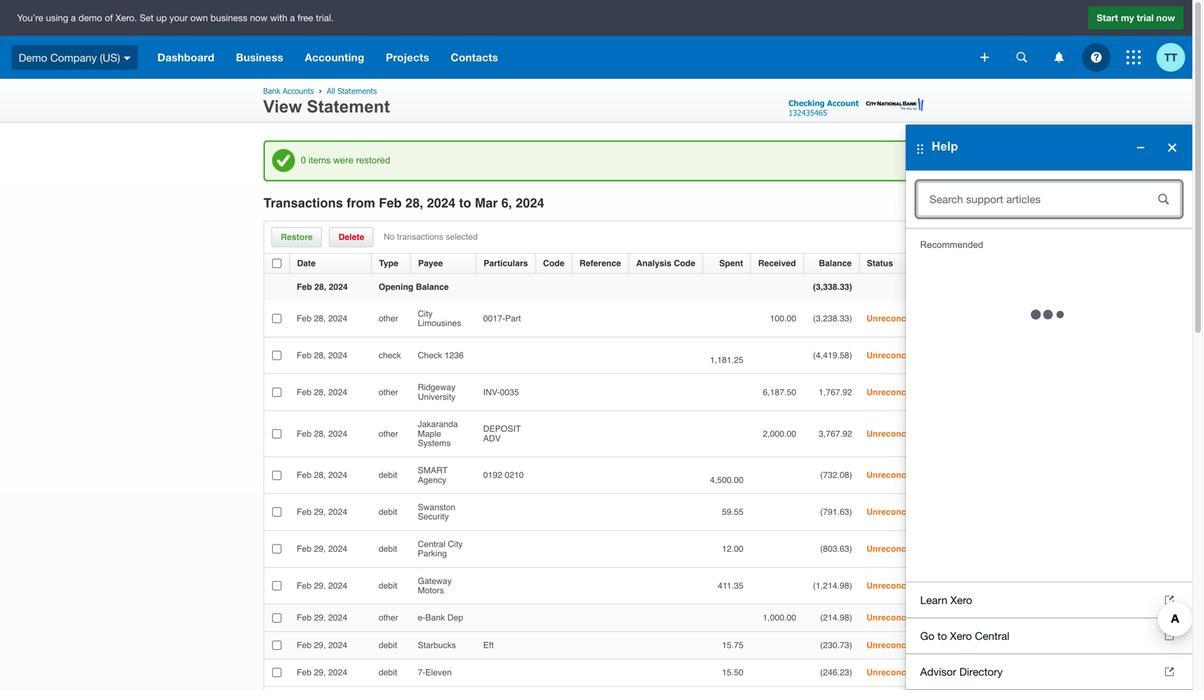 Task type: locate. For each thing, give the bounding box(es) containing it.
external link opens in new tab image for advisor directory
[[1166, 668, 1175, 676]]

0 horizontal spatial now
[[250, 12, 268, 23]]

feb for swanston
[[297, 507, 312, 517]]

ridgeway university
[[418, 382, 458, 402]]

1 other from the top
[[379, 314, 398, 324]]

0 vertical spatial balance
[[819, 258, 852, 268]]

eft
[[484, 640, 496, 650]]

submit search image
[[1150, 185, 1179, 214]]

transactions
[[264, 196, 343, 210]]

1 debit from the top
[[379, 470, 398, 480]]

0
[[301, 155, 306, 166]]

no transactions selected
[[384, 232, 478, 242]]

external link opens in new tab image up external link opens in new tab icon
[[1166, 596, 1175, 604]]

xero.
[[116, 12, 137, 23]]

0 horizontal spatial svg image
[[124, 56, 131, 60]]

unreconciled right 1,767.92
[[867, 387, 922, 397]]

reference
[[580, 258, 622, 268]]

4 debit from the top
[[379, 581, 398, 591]]

check
[[379, 350, 401, 360], [418, 350, 442, 360]]

1 horizontal spatial central
[[976, 630, 1010, 642]]

jakaranda maple systems
[[418, 419, 458, 448]]

debit for swanston
[[379, 507, 398, 517]]

2 unreconciled from the top
[[867, 350, 922, 360]]

1 a from the left
[[71, 12, 76, 23]]

check left check 1236
[[379, 350, 401, 360]]

0 horizontal spatial central
[[418, 539, 446, 549]]

learn xero
[[921, 594, 973, 606]]

using
[[46, 12, 68, 23]]

4 feb 29, 2024 from the top
[[297, 613, 350, 623]]

go
[[921, 630, 935, 642]]

bank accounts link
[[263, 86, 314, 96]]

other left maple
[[379, 429, 398, 439]]

external link opens in new tab image
[[1166, 632, 1175, 640]]

central up directory
[[976, 630, 1010, 642]]

city
[[418, 309, 433, 319], [448, 539, 463, 549]]

opening
[[379, 282, 414, 292]]

city inside central city parking
[[448, 539, 463, 549]]

inv-0035
[[484, 387, 522, 397]]

0 vertical spatial city
[[418, 309, 433, 319]]

6 feb 29, 2024 from the top
[[297, 668, 350, 678]]

2 debit from the top
[[379, 507, 398, 517]]

maple
[[418, 429, 441, 439]]

external link opens in new tab image
[[1166, 596, 1175, 604], [1166, 668, 1175, 676]]

debit left "starbucks"
[[379, 640, 398, 650]]

projects button
[[375, 36, 440, 79]]

1 horizontal spatial a
[[290, 12, 295, 23]]

5 feb 28, 2024 from the top
[[297, 429, 350, 439]]

statements
[[338, 86, 377, 96]]

set
[[140, 12, 154, 23]]

debit for gateway
[[379, 581, 398, 591]]

central inside help group
[[976, 630, 1010, 642]]

unreconciled right (4,419.58)
[[867, 350, 922, 360]]

0 vertical spatial to
[[459, 196, 472, 210]]

motors
[[418, 585, 444, 596]]

1 vertical spatial balance
[[416, 282, 449, 292]]

balance down payee at the left top
[[416, 282, 449, 292]]

feb 28, 2024
[[297, 282, 348, 292], [297, 314, 350, 324], [297, 350, 350, 360], [297, 387, 350, 397], [297, 429, 350, 439], [297, 470, 350, 480]]

university
[[418, 392, 456, 402]]

1 horizontal spatial svg image
[[1055, 52, 1065, 63]]

100.00
[[766, 314, 797, 324]]

2 a from the left
[[290, 12, 295, 23]]

bank accounts › all statements view statement
[[263, 86, 390, 116]]

demo
[[78, 12, 102, 23]]

trial
[[1138, 12, 1155, 23]]

other left university
[[379, 387, 398, 397]]

deposit
[[484, 424, 521, 434]]

xero
[[951, 594, 973, 606], [951, 630, 973, 642]]

group
[[907, 689, 1193, 690]]

None checkbox
[[272, 314, 282, 323], [272, 351, 282, 360], [272, 388, 282, 397], [272, 508, 282, 517], [272, 544, 282, 554], [272, 581, 282, 590], [272, 641, 282, 650], [272, 314, 282, 323], [272, 351, 282, 360], [272, 388, 282, 397], [272, 508, 282, 517], [272, 544, 282, 554], [272, 581, 282, 590], [272, 641, 282, 650]]

2024 for smart
[[328, 470, 348, 480]]

2024
[[427, 196, 456, 210], [516, 196, 545, 210], [329, 282, 348, 292], [328, 314, 348, 324], [328, 350, 348, 360], [328, 387, 348, 397], [328, 429, 348, 439], [328, 470, 348, 480], [328, 507, 348, 517], [328, 544, 348, 554], [328, 581, 348, 591], [328, 613, 348, 623], [328, 640, 348, 650], [328, 668, 348, 678]]

restored
[[356, 155, 391, 166]]

29, for gateway
[[314, 581, 326, 591]]

1 vertical spatial central
[[976, 630, 1010, 642]]

0 vertical spatial central
[[418, 539, 446, 549]]

unreconciled down go
[[867, 668, 922, 678]]

(732.08)
[[818, 470, 853, 480]]

type
[[379, 258, 399, 268]]

unreconciled for (803.63)
[[867, 544, 922, 554]]

unreconciled down status
[[867, 314, 922, 324]]

4 feb 28, 2024 from the top
[[297, 387, 350, 397]]

4 other from the top
[[379, 613, 398, 623]]

learn
[[921, 594, 948, 606]]

9 unreconciled from the top
[[867, 613, 922, 623]]

smart
[[418, 466, 448, 476]]

2024 for e-
[[328, 613, 348, 623]]

feb 28, 2024 for check 1236
[[297, 350, 350, 360]]

deposit adv
[[484, 424, 521, 443]]

0 horizontal spatial code
[[543, 258, 565, 268]]

business
[[236, 51, 283, 64]]

to
[[459, 196, 472, 210], [938, 630, 948, 642]]

unreconciled for (3,238.33)
[[867, 314, 922, 324]]

tt button
[[1157, 36, 1193, 79]]

balance up (3,338.33)
[[819, 258, 852, 268]]

2 check from the left
[[418, 350, 442, 360]]

debit left 'parking'
[[379, 544, 398, 554]]

0 horizontal spatial balance
[[416, 282, 449, 292]]

0 horizontal spatial a
[[71, 12, 76, 23]]

you're
[[17, 12, 43, 23]]

0 vertical spatial xero
[[951, 594, 973, 606]]

2 other from the top
[[379, 387, 398, 397]]

29, for swanston
[[314, 507, 326, 517]]

feb for jakaranda
[[297, 429, 312, 439]]

security
[[418, 512, 449, 522]]

code left reference
[[543, 258, 565, 268]]

29, for e-
[[314, 613, 326, 623]]

28, for smart agency
[[314, 470, 326, 480]]

6 feb 28, 2024 from the top
[[297, 470, 350, 480]]

3 29, from the top
[[314, 581, 326, 591]]

to right go
[[938, 630, 948, 642]]

unreconciled for 3,767.92
[[867, 429, 922, 439]]

0017-part
[[484, 314, 524, 324]]

0 horizontal spatial to
[[459, 196, 472, 210]]

balance
[[819, 258, 852, 268], [416, 282, 449, 292]]

2,000.00
[[759, 429, 797, 439]]

3 feb 29, 2024 from the top
[[297, 581, 350, 591]]

3 feb 28, 2024 from the top
[[297, 350, 350, 360]]

2 horizontal spatial svg image
[[1092, 52, 1103, 63]]

other left e-
[[379, 613, 398, 623]]

check for check
[[379, 350, 401, 360]]

gateway
[[418, 576, 452, 586]]

central city parking
[[418, 539, 463, 559]]

debit for central
[[379, 544, 398, 554]]

0017-
[[484, 314, 506, 324]]

analysis
[[637, 258, 672, 268]]

2 feb 29, 2024 from the top
[[297, 544, 350, 554]]

free
[[298, 12, 313, 23]]

4 unreconciled from the top
[[867, 429, 922, 439]]

svg image
[[1092, 52, 1103, 63], [981, 53, 990, 62], [124, 56, 131, 60]]

5 unreconciled from the top
[[867, 470, 922, 480]]

1 horizontal spatial balance
[[819, 258, 852, 268]]

debit left the motors in the left of the page
[[379, 581, 398, 591]]

6 debit from the top
[[379, 668, 398, 678]]

your
[[170, 12, 188, 23]]

7 unreconciled from the top
[[867, 544, 922, 554]]

4,500.00
[[711, 466, 744, 485]]

1 vertical spatial xero
[[951, 630, 973, 642]]

feb for check
[[297, 350, 312, 360]]

svg image
[[1127, 50, 1142, 64], [1017, 52, 1028, 63], [1055, 52, 1065, 63]]

a right using
[[71, 12, 76, 23]]

city down opening balance
[[418, 309, 433, 319]]

1 vertical spatial bank
[[426, 613, 445, 623]]

statement
[[307, 97, 390, 116]]

bank up view
[[263, 86, 281, 96]]

contacts
[[451, 51, 499, 64]]

15.75
[[718, 640, 744, 650]]

2 29, from the top
[[314, 544, 326, 554]]

code right analysis on the top
[[674, 258, 696, 268]]

unreconciled for (791.63)
[[867, 507, 922, 517]]

10 unreconciled from the top
[[867, 640, 922, 650]]

xero right learn
[[951, 594, 973, 606]]

spent
[[720, 258, 744, 268]]

bank left dep
[[426, 613, 445, 623]]

0210
[[505, 470, 524, 480]]

0 horizontal spatial city
[[418, 309, 433, 319]]

None checkbox
[[272, 259, 282, 268], [272, 429, 282, 438], [272, 471, 282, 480], [272, 613, 282, 623], [272, 668, 282, 677], [272, 259, 282, 268], [272, 429, 282, 438], [272, 471, 282, 480], [272, 613, 282, 623], [272, 668, 282, 677]]

1 horizontal spatial check
[[418, 350, 442, 360]]

central down "security"
[[418, 539, 446, 549]]

28, for city limousines
[[314, 314, 326, 324]]

external link opens in new tab image down external link opens in new tab icon
[[1166, 668, 1175, 676]]

central inside central city parking
[[418, 539, 446, 549]]

other for jakaranda
[[379, 429, 398, 439]]

recommended
[[921, 239, 984, 250]]

0 vertical spatial bank
[[263, 86, 281, 96]]

debit left "7-"
[[379, 668, 398, 678]]

unreconciled up go
[[867, 613, 922, 623]]

status
[[867, 258, 894, 268]]

check for check 1236
[[418, 350, 442, 360]]

no
[[384, 232, 395, 242]]

city right 'parking'
[[448, 539, 463, 549]]

1 horizontal spatial svg image
[[981, 53, 990, 62]]

unreconciled right (803.63)
[[867, 544, 922, 554]]

3 unreconciled from the top
[[867, 387, 922, 397]]

trial.
[[316, 12, 334, 23]]

unreconciled right (732.08)
[[867, 470, 922, 480]]

feb for e-
[[297, 613, 312, 623]]

debit left "security"
[[379, 507, 398, 517]]

other
[[379, 314, 398, 324], [379, 387, 398, 397], [379, 429, 398, 439], [379, 613, 398, 623]]

unreconciled up learn
[[867, 581, 922, 591]]

0 vertical spatial external link opens in new tab image
[[1166, 596, 1175, 604]]

all
[[327, 86, 335, 96]]

7-
[[418, 668, 426, 678]]

1 horizontal spatial to
[[938, 630, 948, 642]]

contacts button
[[440, 36, 509, 79]]

29,
[[314, 507, 326, 517], [314, 544, 326, 554], [314, 581, 326, 591], [314, 613, 326, 623], [314, 640, 326, 650], [314, 668, 326, 678]]

feb
[[379, 196, 402, 210], [297, 282, 312, 292], [297, 314, 312, 324], [297, 350, 312, 360], [297, 387, 312, 397], [297, 429, 312, 439], [297, 470, 312, 480], [297, 507, 312, 517], [297, 544, 312, 554], [297, 581, 312, 591], [297, 613, 312, 623], [297, 640, 312, 650], [297, 668, 312, 678]]

1 vertical spatial external link opens in new tab image
[[1166, 668, 1175, 676]]

3 debit from the top
[[379, 544, 398, 554]]

1 vertical spatial city
[[448, 539, 463, 549]]

restore button
[[272, 227, 322, 247]]

now left with
[[250, 12, 268, 23]]

28, for check 1236
[[314, 350, 326, 360]]

other down opening
[[379, 314, 398, 324]]

company
[[50, 51, 97, 64]]

1 unreconciled from the top
[[867, 314, 922, 324]]

all statements link
[[327, 86, 377, 96]]

2 external link opens in new tab image from the top
[[1166, 668, 1175, 676]]

1 external link opens in new tab image from the top
[[1166, 596, 1175, 604]]

unreconciled right (791.63)
[[867, 507, 922, 517]]

1 horizontal spatial city
[[448, 539, 463, 549]]

2024 for jakaranda
[[328, 429, 348, 439]]

check left 1236
[[418, 350, 442, 360]]

3 other from the top
[[379, 429, 398, 439]]

28, for ridgeway university
[[314, 387, 326, 397]]

unreconciled for (1,214.98)
[[867, 581, 922, 591]]

1 horizontal spatial code
[[674, 258, 696, 268]]

accounting
[[305, 51, 365, 64]]

were
[[334, 155, 354, 166]]

with
[[270, 12, 288, 23]]

other for ridgeway
[[379, 387, 398, 397]]

1 horizontal spatial now
[[1157, 12, 1176, 23]]

1 code from the left
[[543, 258, 565, 268]]

unreconciled for (214.98)
[[867, 613, 922, 623]]

xero right go
[[951, 630, 973, 642]]

directory
[[960, 665, 1003, 678]]

now right trial
[[1157, 12, 1176, 23]]

6 unreconciled from the top
[[867, 507, 922, 517]]

advisor directory
[[921, 665, 1003, 678]]

1 check from the left
[[379, 350, 401, 360]]

0 horizontal spatial check
[[379, 350, 401, 360]]

1 vertical spatial to
[[938, 630, 948, 642]]

1 feb 29, 2024 from the top
[[297, 507, 350, 517]]

(1,214.98)
[[811, 581, 853, 591]]

0 horizontal spatial bank
[[263, 86, 281, 96]]

0192 0210
[[484, 470, 527, 480]]

0035
[[500, 387, 519, 397]]

2 code from the left
[[674, 258, 696, 268]]

a left free
[[290, 12, 295, 23]]

e-
[[418, 613, 426, 623]]

feb 29, 2024 for 7-
[[297, 668, 350, 678]]

parking
[[418, 549, 447, 559]]

feb 29, 2024 for central
[[297, 544, 350, 554]]

to left the mar
[[459, 196, 472, 210]]

8 unreconciled from the top
[[867, 581, 922, 591]]

6 29, from the top
[[314, 668, 326, 678]]

28, for jakaranda maple systems
[[314, 429, 326, 439]]

2 horizontal spatial svg image
[[1127, 50, 1142, 64]]

unreconciled up advisor
[[867, 640, 922, 650]]

6,187.50
[[759, 387, 797, 397]]

11 unreconciled from the top
[[867, 668, 922, 678]]

unreconciled right 3,767.92
[[867, 429, 922, 439]]

debit left agency
[[379, 470, 398, 480]]

1 29, from the top
[[314, 507, 326, 517]]

2 feb 28, 2024 from the top
[[297, 314, 350, 324]]

4 29, from the top
[[314, 613, 326, 623]]

jakaranda
[[418, 419, 458, 429]]

swanston security
[[418, 502, 456, 522]]



Task type: vqa. For each thing, say whether or not it's contained in the screenshot.


Task type: describe. For each thing, give the bounding box(es) containing it.
city limousines
[[418, 309, 464, 328]]

unreconciled for (230.73)
[[867, 640, 922, 650]]

1 horizontal spatial bank
[[426, 613, 445, 623]]

2024 for city
[[328, 314, 348, 324]]

12.00
[[718, 544, 744, 554]]

feb 28, 2024 for jakaranda maple systems
[[297, 429, 350, 439]]

feb 29, 2024 for swanston
[[297, 507, 350, 517]]

help banner
[[0, 0, 1193, 690]]

demo company (us)
[[19, 51, 120, 64]]

smart agency
[[418, 466, 449, 485]]

inv-
[[484, 387, 500, 397]]

help group
[[907, 125, 1193, 690]]

selected
[[446, 232, 478, 242]]

59.55
[[718, 507, 744, 517]]

1,181.25
[[711, 346, 744, 365]]

(803.63)
[[818, 544, 853, 554]]

city inside city limousines
[[418, 309, 433, 319]]

feb 28, 2024 for ridgeway university
[[297, 387, 350, 397]]

unreconciled for (246.23)
[[867, 668, 922, 678]]

accounting button
[[294, 36, 375, 79]]

demo company (us) button
[[0, 36, 147, 79]]

view
[[263, 97, 302, 116]]

feb for city
[[297, 314, 312, 324]]

feb for ridgeway
[[297, 387, 312, 397]]

5 debit from the top
[[379, 640, 398, 650]]

debit for 7-
[[379, 668, 398, 678]]

(3,338.33)
[[814, 282, 853, 292]]

bank inside 'bank accounts › all statements view statement'
[[263, 86, 281, 96]]

2024 for 7-
[[328, 668, 348, 678]]

debit for smart
[[379, 470, 398, 480]]

from
[[347, 196, 376, 210]]

collapse help menu image
[[1127, 133, 1156, 162]]

Search support articles field
[[919, 186, 1142, 213]]

checking
[[789, 98, 825, 108]]

accounts
[[283, 86, 314, 96]]

gateway motors
[[418, 576, 452, 596]]

projects
[[386, 51, 430, 64]]

2024 for swanston
[[328, 507, 348, 517]]

1,000.00
[[759, 613, 797, 623]]

2024 for gateway
[[328, 581, 348, 591]]

mar
[[475, 196, 498, 210]]

29, for central
[[314, 544, 326, 554]]

2024 for check
[[328, 350, 348, 360]]

items
[[309, 155, 331, 166]]

15.50
[[718, 668, 744, 678]]

to inside help group
[[938, 630, 948, 642]]

restore
[[281, 232, 313, 242]]

(246.23)
[[818, 668, 853, 678]]

feb for gateway
[[297, 581, 312, 591]]

close help menu image
[[1159, 133, 1187, 162]]

my
[[1122, 12, 1135, 23]]

agency
[[418, 475, 447, 485]]

dashboard link
[[147, 36, 225, 79]]

swanston
[[418, 502, 456, 512]]

date
[[297, 258, 316, 268]]

tt
[[1165, 51, 1178, 64]]

(us)
[[100, 51, 120, 64]]

29, for 7-
[[314, 668, 326, 678]]

svg image inside demo company (us) popup button
[[124, 56, 131, 60]]

eleven
[[426, 668, 452, 678]]

2024 for central
[[328, 544, 348, 554]]

feb 28, 2024 for smart agency
[[297, 470, 350, 480]]

feb for smart
[[297, 470, 312, 480]]

start
[[1097, 12, 1119, 23]]

opening balance
[[379, 282, 449, 292]]

›
[[319, 86, 322, 96]]

7-eleven
[[418, 668, 454, 678]]

0 items were restored
[[301, 155, 391, 166]]

other for e-
[[379, 613, 398, 623]]

5 feb 29, 2024 from the top
[[297, 640, 350, 650]]

you're using a demo of xero. set up your own business now with a free trial.
[[17, 12, 334, 23]]

1 now from the left
[[250, 12, 268, 23]]

0 horizontal spatial svg image
[[1017, 52, 1028, 63]]

loading recommended results progress bar
[[921, 264, 1179, 365]]

external link opens in new tab image for learn xero
[[1166, 596, 1175, 604]]

go to xero central
[[921, 630, 1010, 642]]

up
[[156, 12, 167, 23]]

1 feb 28, 2024 from the top
[[297, 282, 348, 292]]

e-bank dep
[[418, 613, 466, 623]]

advisor
[[921, 665, 957, 678]]

help
[[932, 139, 959, 153]]

2 now from the left
[[1157, 12, 1176, 23]]

dashboard
[[157, 51, 215, 64]]

business
[[211, 12, 248, 23]]

(214.98)
[[818, 613, 853, 623]]

2024 for ridgeway
[[328, 387, 348, 397]]

delete button
[[329, 227, 374, 247]]

unreconciled for (732.08)
[[867, 470, 922, 480]]

other for city
[[379, 314, 398, 324]]

analysis code
[[637, 258, 696, 268]]

start my trial now
[[1097, 12, 1176, 23]]

feb 29, 2024 for e-
[[297, 613, 350, 623]]

systems
[[418, 438, 451, 448]]

received
[[759, 258, 796, 268]]

own
[[190, 12, 208, 23]]

adv
[[484, 433, 501, 443]]

feb 29, 2024 for gateway
[[297, 581, 350, 591]]

5 29, from the top
[[314, 640, 326, 650]]

particulars
[[484, 258, 528, 268]]

unreconciled for 1,767.92
[[867, 387, 922, 397]]

(4,419.58)
[[811, 350, 853, 360]]

dep
[[448, 613, 463, 623]]

0192
[[484, 470, 503, 480]]

feb for central
[[297, 544, 312, 554]]

check 1236
[[418, 350, 466, 360]]

you can click and drag the help menu image
[[918, 144, 924, 154]]

feb 28, 2024 for city limousines
[[297, 314, 350, 324]]

feb for 7-
[[297, 668, 312, 678]]

unreconciled for (4,419.58)
[[867, 350, 922, 360]]

132435465
[[789, 108, 828, 118]]

411.35
[[714, 581, 744, 591]]



